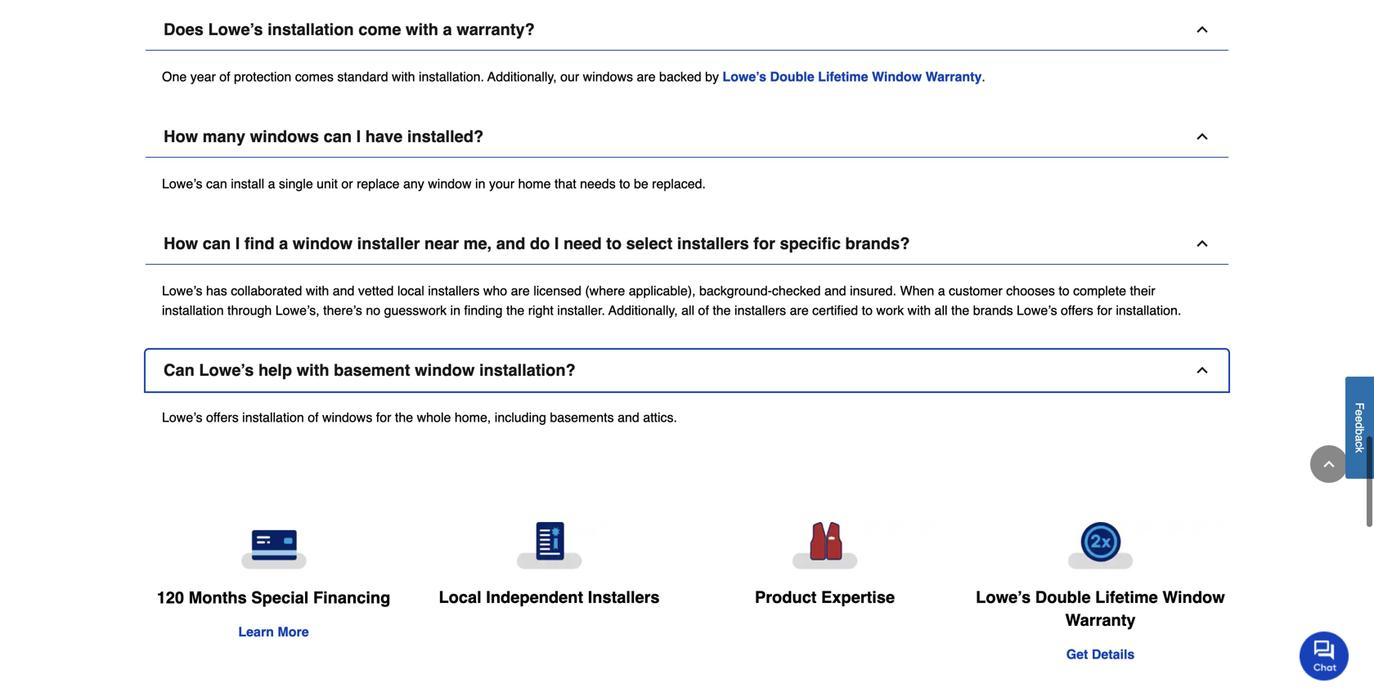 Task type: locate. For each thing, give the bounding box(es) containing it.
and inside button
[[496, 235, 526, 253]]

window
[[428, 176, 472, 192], [293, 235, 353, 253], [415, 361, 475, 380]]

and left do
[[496, 235, 526, 253]]

2 horizontal spatial are
[[790, 303, 809, 318]]

in
[[475, 176, 486, 192], [450, 303, 461, 318]]

in left your
[[475, 176, 486, 192]]

and
[[496, 235, 526, 253], [333, 284, 355, 299], [825, 284, 847, 299], [618, 410, 640, 426]]

double inside lowe's double lifetime window warranty
[[1036, 589, 1091, 608]]

e up b
[[1354, 417, 1367, 423]]

a right find
[[279, 235, 288, 253]]

0 horizontal spatial additionally,
[[488, 69, 557, 84]]

of down background-
[[698, 303, 709, 318]]

to right need
[[606, 235, 622, 253]]

1 horizontal spatial of
[[308, 410, 319, 426]]

0 horizontal spatial double
[[770, 69, 815, 84]]

i right do
[[555, 235, 559, 253]]

does lowe's installation come with a warranty?
[[164, 20, 535, 39]]

e
[[1354, 410, 1367, 417], [1354, 417, 1367, 423]]

2 vertical spatial for
[[376, 410, 391, 426]]

1 vertical spatial in
[[450, 303, 461, 318]]

with right help
[[297, 361, 329, 380]]

a lowe's red vest icon. image
[[700, 523, 950, 570]]

with right come
[[406, 20, 439, 39]]

expertise
[[821, 589, 895, 608]]

of
[[219, 69, 230, 84], [698, 303, 709, 318], [308, 410, 319, 426]]

can
[[324, 127, 352, 146], [206, 176, 227, 192], [203, 235, 231, 253]]

chevron up image inside how can i find a window installer near me, and do i need to select installers for specific brands? button
[[1195, 236, 1211, 252]]

are right the who
[[511, 284, 530, 299]]

how left find
[[164, 235, 198, 253]]

2 horizontal spatial for
[[1097, 303, 1113, 318]]

months
[[189, 589, 247, 608]]

be
[[634, 176, 649, 192]]

2 vertical spatial can
[[203, 235, 231, 253]]

installation down help
[[242, 410, 304, 426]]

with inside can lowe's help with basement window installation? button
[[297, 361, 329, 380]]

specific
[[780, 235, 841, 253]]

how can i find a window installer near me, and do i need to select installers for specific brands?
[[164, 235, 910, 253]]

1 horizontal spatial lifetime
[[1096, 589, 1158, 608]]

installers up background-
[[677, 235, 749, 253]]

1 vertical spatial installation
[[162, 303, 224, 318]]

2 how from the top
[[164, 235, 198, 253]]

additionally, down 'applicable),'
[[609, 303, 678, 318]]

all down 'applicable),'
[[682, 303, 695, 318]]

offers inside lowe's has collaborated with and vetted local installers who are licensed (where applicable), background-checked and insured. when a customer chooses to complete their installation through lowe's, there's no guesswork in finding the right installer. additionally, all of the installers are certified to work with all the brands lowe's offers for installation.
[[1061, 303, 1094, 318]]

how left many
[[164, 127, 198, 146]]

installers
[[677, 235, 749, 253], [428, 284, 480, 299], [735, 303, 786, 318]]

chevron up image inside how many windows can i have installed? button
[[1195, 129, 1211, 145]]

1 vertical spatial lifetime
[[1096, 589, 1158, 608]]

1 vertical spatial can
[[206, 176, 227, 192]]

1 vertical spatial offers
[[206, 410, 239, 426]]

can inside how can i find a window installer near me, and do i need to select installers for specific brands? button
[[203, 235, 231, 253]]

a dark blue labor warranty icon with the number 2 and the letter x in the middle. image
[[976, 523, 1226, 570]]

1 vertical spatial windows
[[250, 127, 319, 146]]

0 horizontal spatial of
[[219, 69, 230, 84]]

installation down has
[[162, 303, 224, 318]]

of right year
[[219, 69, 230, 84]]

2 vertical spatial installation
[[242, 410, 304, 426]]

a
[[443, 20, 452, 39], [268, 176, 275, 192], [279, 235, 288, 253], [938, 284, 945, 299], [1354, 436, 1367, 442]]

(where
[[585, 284, 625, 299]]

b
[[1354, 429, 1367, 436]]

are
[[637, 69, 656, 84], [511, 284, 530, 299], [790, 303, 809, 318]]

1 horizontal spatial i
[[356, 127, 361, 146]]

0 vertical spatial are
[[637, 69, 656, 84]]

0 horizontal spatial windows
[[250, 127, 319, 146]]

a right install
[[268, 176, 275, 192]]

how inside how many windows can i have installed? button
[[164, 127, 198, 146]]

i left find
[[235, 235, 240, 253]]

whole
[[417, 410, 451, 426]]

local
[[398, 284, 424, 299]]

with
[[406, 20, 439, 39], [392, 69, 415, 84], [306, 284, 329, 299], [908, 303, 931, 318], [297, 361, 329, 380]]

0 vertical spatial can
[[324, 127, 352, 146]]

window down the "unit"
[[293, 235, 353, 253]]

1 horizontal spatial windows
[[322, 410, 373, 426]]

installation. up installed?
[[419, 69, 484, 84]]

window up whole
[[415, 361, 475, 380]]

window for installer
[[293, 235, 353, 253]]

in left 'finding'
[[450, 303, 461, 318]]

0 vertical spatial in
[[475, 176, 486, 192]]

that
[[555, 176, 577, 192]]

0 horizontal spatial in
[[450, 303, 461, 318]]

double right by
[[770, 69, 815, 84]]

additionally,
[[488, 69, 557, 84], [609, 303, 678, 318]]

installers down background-
[[735, 303, 786, 318]]

how can i find a window installer near me, and do i need to select installers for specific brands? button
[[146, 223, 1229, 265]]

with inside does lowe's installation come with a warranty? button
[[406, 20, 439, 39]]

e up d
[[1354, 410, 1367, 417]]

are down checked
[[790, 303, 809, 318]]

insured.
[[850, 284, 897, 299]]

how inside how can i find a window installer near me, and do i need to select installers for specific brands? button
[[164, 235, 198, 253]]

.
[[982, 69, 986, 84]]

can left have
[[324, 127, 352, 146]]

0 horizontal spatial warranty
[[926, 69, 982, 84]]

1 horizontal spatial for
[[754, 235, 776, 253]]

does
[[164, 20, 204, 39]]

for
[[754, 235, 776, 253], [1097, 303, 1113, 318], [376, 410, 391, 426]]

2 vertical spatial window
[[415, 361, 475, 380]]

1 horizontal spatial all
[[935, 303, 948, 318]]

installation?
[[479, 361, 576, 380]]

learn
[[238, 625, 274, 640]]

the
[[506, 303, 525, 318], [713, 303, 731, 318], [952, 303, 970, 318], [395, 410, 413, 426]]

customer
[[949, 284, 1003, 299]]

need
[[564, 235, 602, 253]]

can left install
[[206, 176, 227, 192]]

1 e from the top
[[1354, 410, 1367, 417]]

1 vertical spatial installation.
[[1116, 303, 1182, 318]]

1 how from the top
[[164, 127, 198, 146]]

windows down can lowe's help with basement window installation?
[[322, 410, 373, 426]]

0 vertical spatial window
[[872, 69, 922, 84]]

in inside lowe's has collaborated with and vetted local installers who are licensed (where applicable), background-checked and insured. when a customer chooses to complete their installation through lowe's, there's no guesswork in finding the right installer. additionally, all of the installers are certified to work with all the brands lowe's offers for installation.
[[450, 303, 461, 318]]

installation.
[[419, 69, 484, 84], [1116, 303, 1182, 318]]

1 horizontal spatial warranty
[[1066, 612, 1136, 631]]

home
[[518, 176, 551, 192]]

the left whole
[[395, 410, 413, 426]]

with down "when"
[[908, 303, 931, 318]]

lowe's has collaborated with and vetted local installers who are licensed (where applicable), background-checked and insured. when a customer chooses to complete their installation through lowe's, there's no guesswork in finding the right installer. additionally, all of the installers are certified to work with all the brands lowe's offers for installation.
[[162, 284, 1182, 318]]

additionally, left our
[[488, 69, 557, 84]]

window inside can lowe's help with basement window installation? button
[[415, 361, 475, 380]]

their
[[1130, 284, 1156, 299]]

installation. down their
[[1116, 303, 1182, 318]]

installation
[[268, 20, 354, 39], [162, 303, 224, 318], [242, 410, 304, 426]]

2 vertical spatial of
[[308, 410, 319, 426]]

double up get
[[1036, 589, 1091, 608]]

do
[[530, 235, 550, 253]]

f e e d b a c k button
[[1346, 377, 1374, 480]]

0 vertical spatial for
[[754, 235, 776, 253]]

window right any
[[428, 176, 472, 192]]

1 vertical spatial additionally,
[[609, 303, 678, 318]]

0 vertical spatial windows
[[583, 69, 633, 84]]

1 horizontal spatial installation.
[[1116, 303, 1182, 318]]

details
[[1092, 648, 1135, 663]]

chevron up image
[[1195, 21, 1211, 38], [1195, 129, 1211, 145], [1195, 236, 1211, 252], [1195, 363, 1211, 379]]

1 vertical spatial of
[[698, 303, 709, 318]]

0 horizontal spatial offers
[[206, 410, 239, 426]]

1 vertical spatial window
[[1163, 589, 1225, 608]]

0 horizontal spatial lifetime
[[818, 69, 868, 84]]

for down basement
[[376, 410, 391, 426]]

have
[[365, 127, 403, 146]]

1 horizontal spatial offers
[[1061, 303, 1094, 318]]

3 chevron up image from the top
[[1195, 236, 1211, 252]]

f e e d b a c k
[[1354, 403, 1367, 454]]

a dark blue background check icon. image
[[425, 523, 674, 570]]

installer
[[357, 235, 420, 253]]

for left specific
[[754, 235, 776, 253]]

get details
[[1067, 648, 1135, 663]]

0 horizontal spatial are
[[511, 284, 530, 299]]

1 vertical spatial double
[[1036, 589, 1091, 608]]

installation inside button
[[268, 20, 354, 39]]

lowe's inside can lowe's help with basement window installation? button
[[199, 361, 254, 380]]

window
[[872, 69, 922, 84], [1163, 589, 1225, 608]]

including
[[495, 410, 546, 426]]

learn more link
[[238, 625, 309, 640]]

0 vertical spatial offers
[[1061, 303, 1094, 318]]

1 vertical spatial are
[[511, 284, 530, 299]]

0 vertical spatial installers
[[677, 235, 749, 253]]

1 all from the left
[[682, 303, 695, 318]]

chevron up image inside can lowe's help with basement window installation? button
[[1195, 363, 1211, 379]]

windows up single
[[250, 127, 319, 146]]

can for a
[[203, 235, 231, 253]]

1 vertical spatial warranty
[[1066, 612, 1136, 631]]

0 vertical spatial of
[[219, 69, 230, 84]]

there's
[[323, 303, 362, 318]]

installation up comes
[[268, 20, 354, 39]]

to inside button
[[606, 235, 622, 253]]

for down complete
[[1097, 303, 1113, 318]]

2 horizontal spatial of
[[698, 303, 709, 318]]

chevron up image inside does lowe's installation come with a warranty? button
[[1195, 21, 1211, 38]]

window inside how can i find a window installer near me, and do i need to select installers for specific brands? button
[[293, 235, 353, 253]]

product expertise
[[755, 589, 895, 608]]

0 horizontal spatial all
[[682, 303, 695, 318]]

how
[[164, 127, 198, 146], [164, 235, 198, 253]]

i
[[356, 127, 361, 146], [235, 235, 240, 253], [555, 235, 559, 253]]

1 horizontal spatial are
[[637, 69, 656, 84]]

installers up 'finding'
[[428, 284, 480, 299]]

can for single
[[206, 176, 227, 192]]

2 vertical spatial are
[[790, 303, 809, 318]]

1 vertical spatial how
[[164, 235, 198, 253]]

lowe's
[[208, 20, 263, 39], [723, 69, 767, 84], [162, 176, 203, 192], [162, 284, 203, 299], [1017, 303, 1058, 318], [199, 361, 254, 380], [162, 410, 203, 426], [976, 589, 1031, 608]]

with up lowe's,
[[306, 284, 329, 299]]

special
[[251, 589, 309, 608]]

all right work
[[935, 303, 948, 318]]

1 horizontal spatial window
[[1163, 589, 1225, 608]]

chevron up image for does lowe's installation come with a warranty?
[[1195, 21, 1211, 38]]

1 horizontal spatial double
[[1036, 589, 1091, 608]]

lowe's can install a single unit or replace any window in your home that needs to be replaced.
[[162, 176, 706, 192]]

chevron up image
[[1321, 457, 1338, 473]]

0 vertical spatial window
[[428, 176, 472, 192]]

lifetime
[[818, 69, 868, 84], [1096, 589, 1158, 608]]

can left find
[[203, 235, 231, 253]]

scroll to top element
[[1311, 446, 1348, 484]]

4 chevron up image from the top
[[1195, 363, 1211, 379]]

installation. inside lowe's has collaborated with and vetted local installers who are licensed (where applicable), background-checked and insured. when a customer chooses to complete their installation through lowe's, there's no guesswork in finding the right installer. additionally, all of the installers are certified to work with all the brands lowe's offers for installation.
[[1116, 303, 1182, 318]]

chevron up image for can lowe's help with basement window installation?
[[1195, 363, 1211, 379]]

0 vertical spatial additionally,
[[488, 69, 557, 84]]

of down can lowe's help with basement window installation?
[[308, 410, 319, 426]]

1 horizontal spatial in
[[475, 176, 486, 192]]

all
[[682, 303, 695, 318], [935, 303, 948, 318]]

0 horizontal spatial installation.
[[419, 69, 484, 84]]

1 horizontal spatial additionally,
[[609, 303, 678, 318]]

are left the 'backed'
[[637, 69, 656, 84]]

protection
[[234, 69, 292, 84]]

by
[[705, 69, 719, 84]]

2 chevron up image from the top
[[1195, 129, 1211, 145]]

2 e from the top
[[1354, 417, 1367, 423]]

120 months special financing
[[157, 589, 391, 608]]

basements
[[550, 410, 614, 426]]

0 vertical spatial warranty
[[926, 69, 982, 84]]

1 chevron up image from the top
[[1195, 21, 1211, 38]]

additionally, inside lowe's has collaborated with and vetted local installers who are licensed (where applicable), background-checked and insured. when a customer chooses to complete their installation through lowe's, there's no guesswork in finding the right installer. additionally, all of the installers are certified to work with all the brands lowe's offers for installation.
[[609, 303, 678, 318]]

does lowe's installation come with a warranty? button
[[146, 9, 1229, 51]]

0 vertical spatial installation
[[268, 20, 354, 39]]

double
[[770, 69, 815, 84], [1036, 589, 1091, 608]]

windows right our
[[583, 69, 633, 84]]

and up certified
[[825, 284, 847, 299]]

2 horizontal spatial windows
[[583, 69, 633, 84]]

1 vertical spatial window
[[293, 235, 353, 253]]

2 horizontal spatial i
[[555, 235, 559, 253]]

i left have
[[356, 127, 361, 146]]

when
[[900, 284, 935, 299]]

1 vertical spatial for
[[1097, 303, 1113, 318]]

a right "when"
[[938, 284, 945, 299]]

licensed
[[534, 284, 582, 299]]

one
[[162, 69, 187, 84]]

has
[[206, 284, 227, 299]]

0 vertical spatial how
[[164, 127, 198, 146]]

installation for lowe's
[[268, 20, 354, 39]]

0 horizontal spatial for
[[376, 410, 391, 426]]

me,
[[464, 235, 492, 253]]



Task type: describe. For each thing, give the bounding box(es) containing it.
through
[[227, 303, 272, 318]]

unit
[[317, 176, 338, 192]]

local independent installers
[[439, 589, 660, 608]]

work
[[877, 303, 904, 318]]

2 all from the left
[[935, 303, 948, 318]]

to down insured.
[[862, 303, 873, 318]]

installation inside lowe's has collaborated with and vetted local installers who are licensed (where applicable), background-checked and insured. when a customer chooses to complete their installation through lowe's, there's no guesswork in finding the right installer. additionally, all of the installers are certified to work with all the brands lowe's offers for installation.
[[162, 303, 224, 318]]

chevron up image for how can i find a window installer near me, and do i need to select installers for specific brands?
[[1195, 236, 1211, 252]]

to right chooses
[[1059, 284, 1070, 299]]

or
[[341, 176, 353, 192]]

f
[[1354, 403, 1367, 410]]

0 vertical spatial lifetime
[[818, 69, 868, 84]]

collaborated
[[231, 284, 302, 299]]

for inside lowe's has collaborated with and vetted local installers who are licensed (where applicable), background-checked and insured. when a customer chooses to complete their installation through lowe's, there's no guesswork in finding the right installer. additionally, all of the installers are certified to work with all the brands lowe's offers for installation.
[[1097, 303, 1113, 318]]

how many windows can i have installed?
[[164, 127, 484, 146]]

near
[[425, 235, 459, 253]]

who
[[483, 284, 507, 299]]

and left attics.
[[618, 410, 640, 426]]

window inside lowe's double lifetime window warranty
[[1163, 589, 1225, 608]]

installed?
[[407, 127, 484, 146]]

0 horizontal spatial i
[[235, 235, 240, 253]]

can inside how many windows can i have installed? button
[[324, 127, 352, 146]]

install
[[231, 176, 264, 192]]

finding
[[464, 303, 503, 318]]

of inside lowe's has collaborated with and vetted local installers who are licensed (where applicable), background-checked and insured. when a customer chooses to complete their installation through lowe's, there's no guesswork in finding the right installer. additionally, all of the installers are certified to work with all the brands lowe's offers for installation.
[[698, 303, 709, 318]]

brands
[[973, 303, 1013, 318]]

replace
[[357, 176, 400, 192]]

how for how can i find a window installer near me, and do i need to select installers for specific brands?
[[164, 235, 198, 253]]

attics.
[[643, 410, 677, 426]]

a inside lowe's has collaborated with and vetted local installers who are licensed (where applicable), background-checked and insured. when a customer chooses to complete their installation through lowe's, there's no guesswork in finding the right installer. additionally, all of the installers are certified to work with all the brands lowe's offers for installation.
[[938, 284, 945, 299]]

lowe's,
[[276, 303, 320, 318]]

lowe's inside does lowe's installation come with a warranty? button
[[208, 20, 263, 39]]

standard
[[337, 69, 388, 84]]

for inside button
[[754, 235, 776, 253]]

installers inside button
[[677, 235, 749, 253]]

chat invite button image
[[1300, 632, 1350, 682]]

local
[[439, 589, 482, 608]]

windows inside button
[[250, 127, 319, 146]]

applicable),
[[629, 284, 696, 299]]

right
[[528, 303, 554, 318]]

0 vertical spatial installation.
[[419, 69, 484, 84]]

0 horizontal spatial window
[[872, 69, 922, 84]]

learn more
[[238, 625, 309, 640]]

installers
[[588, 589, 660, 608]]

the left the right
[[506, 303, 525, 318]]

any
[[403, 176, 424, 192]]

many
[[203, 127, 245, 146]]

our
[[561, 69, 579, 84]]

and up there's
[[333, 284, 355, 299]]

background-
[[699, 284, 772, 299]]

lowe's double lifetime window warranty link
[[723, 69, 982, 84]]

a left the 'warranty?'
[[443, 20, 452, 39]]

chevron up image for how many windows can i have installed?
[[1195, 129, 1211, 145]]

how for how many windows can i have installed?
[[164, 127, 198, 146]]

single
[[279, 176, 313, 192]]

with right standard
[[392, 69, 415, 84]]

one year of protection comes standard with installation. additionally, our windows are backed by lowe's double lifetime window warranty .
[[162, 69, 986, 84]]

find
[[245, 235, 275, 253]]

window for installation?
[[415, 361, 475, 380]]

a up k
[[1354, 436, 1367, 442]]

d
[[1354, 423, 1367, 429]]

can lowe's help with basement window installation?
[[164, 361, 576, 380]]

lowe's double lifetime window warranty
[[976, 589, 1225, 631]]

basement
[[334, 361, 410, 380]]

2 vertical spatial windows
[[322, 410, 373, 426]]

2 vertical spatial installers
[[735, 303, 786, 318]]

your
[[489, 176, 515, 192]]

vetted
[[358, 284, 394, 299]]

can
[[164, 361, 195, 380]]

installation for offers
[[242, 410, 304, 426]]

lowe's offers installation of windows for the whole home, including basements and attics.
[[162, 410, 677, 426]]

financing
[[313, 589, 391, 608]]

more
[[278, 625, 309, 640]]

come
[[359, 20, 401, 39]]

the down customer
[[952, 303, 970, 318]]

product
[[755, 589, 817, 608]]

lifetime inside lowe's double lifetime window warranty
[[1096, 589, 1158, 608]]

get
[[1067, 648, 1088, 663]]

warranty inside lowe's double lifetime window warranty
[[1066, 612, 1136, 631]]

select
[[626, 235, 673, 253]]

get details link
[[1067, 648, 1135, 663]]

chooses
[[1007, 284, 1055, 299]]

0 vertical spatial double
[[770, 69, 815, 84]]

backed
[[659, 69, 702, 84]]

lowe's inside lowe's double lifetime window warranty
[[976, 589, 1031, 608]]

independent
[[486, 589, 583, 608]]

needs
[[580, 176, 616, 192]]

brands?
[[846, 235, 910, 253]]

k
[[1354, 448, 1367, 454]]

c
[[1354, 442, 1367, 448]]

1 vertical spatial installers
[[428, 284, 480, 299]]

guesswork
[[384, 303, 447, 318]]

help
[[258, 361, 292, 380]]

no
[[366, 303, 381, 318]]

complete
[[1074, 284, 1127, 299]]

120
[[157, 589, 184, 608]]

checked
[[772, 284, 821, 299]]

a dark blue credit card icon. image
[[149, 523, 398, 570]]

can lowe's help with basement window installation? button
[[146, 350, 1229, 392]]

the down background-
[[713, 303, 731, 318]]

year
[[190, 69, 216, 84]]

replaced.
[[652, 176, 706, 192]]

warranty?
[[457, 20, 535, 39]]

how many windows can i have installed? button
[[146, 116, 1229, 158]]

installer.
[[557, 303, 605, 318]]

to left be
[[619, 176, 630, 192]]

comes
[[295, 69, 334, 84]]

certified
[[813, 303, 858, 318]]



Task type: vqa. For each thing, say whether or not it's contained in the screenshot.
Lowe's Home Team Holiday Picks. "Image"
no



